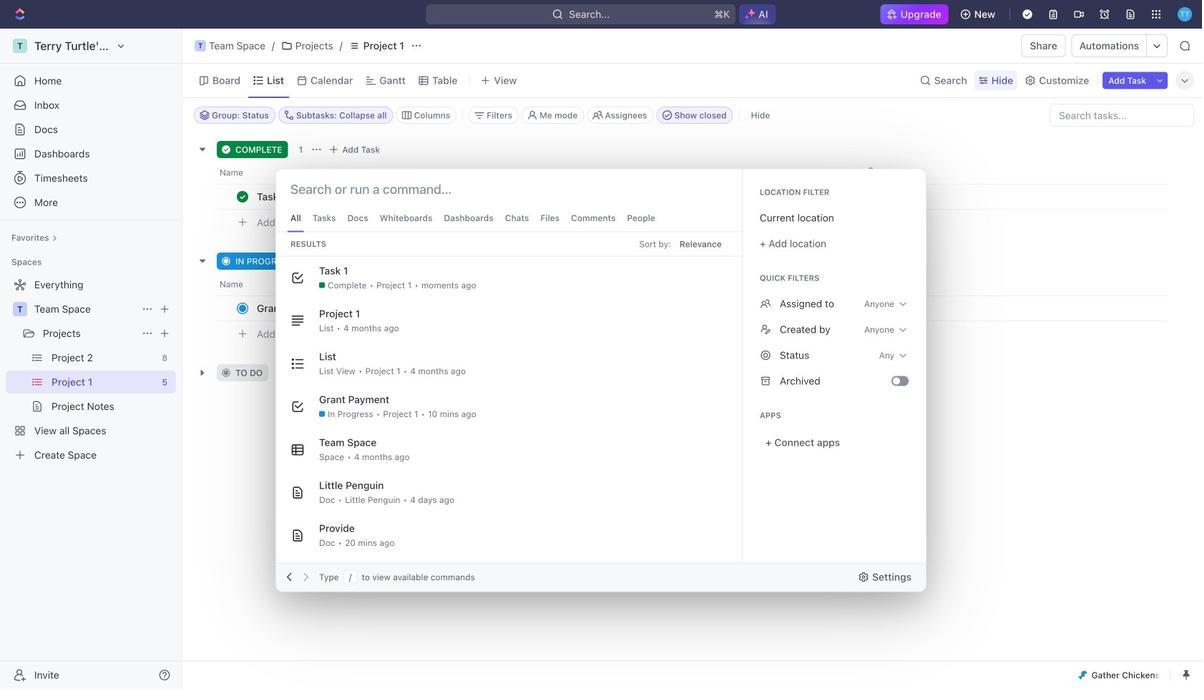 Task type: describe. For each thing, give the bounding box(es) containing it.
1 oqyu6 image from the top
[[760, 298, 771, 309]]

Search or run a command… text field
[[290, 181, 467, 198]]

team space, , element inside sidebar navigation
[[13, 302, 27, 316]]

sidebar navigation
[[0, 29, 182, 689]]

tree inside sidebar navigation
[[6, 273, 176, 467]]

a3t97 image
[[760, 375, 771, 387]]

Search tasks... text field
[[1050, 104, 1193, 126]]



Task type: vqa. For each thing, say whether or not it's contained in the screenshot.
The 'With' related to Folder shared with me
no



Task type: locate. For each thing, give the bounding box(es) containing it.
1 horizontal spatial team space, , element
[[195, 40, 206, 52]]

oqyu6 image
[[760, 298, 771, 309], [760, 324, 771, 335], [760, 350, 771, 361]]

2 vertical spatial oqyu6 image
[[760, 350, 771, 361]]

0 vertical spatial team space, , element
[[195, 40, 206, 52]]

0 horizontal spatial team space, , element
[[13, 302, 27, 316]]

1 vertical spatial team space, , element
[[13, 302, 27, 316]]

drumstick bite image
[[1079, 671, 1087, 679]]

3 oqyu6 image from the top
[[760, 350, 771, 361]]

tree
[[6, 273, 176, 467]]

2 oqyu6 image from the top
[[760, 324, 771, 335]]

0 vertical spatial oqyu6 image
[[760, 298, 771, 309]]

team space, , element
[[195, 40, 206, 52], [13, 302, 27, 316]]

1 vertical spatial oqyu6 image
[[760, 324, 771, 335]]



